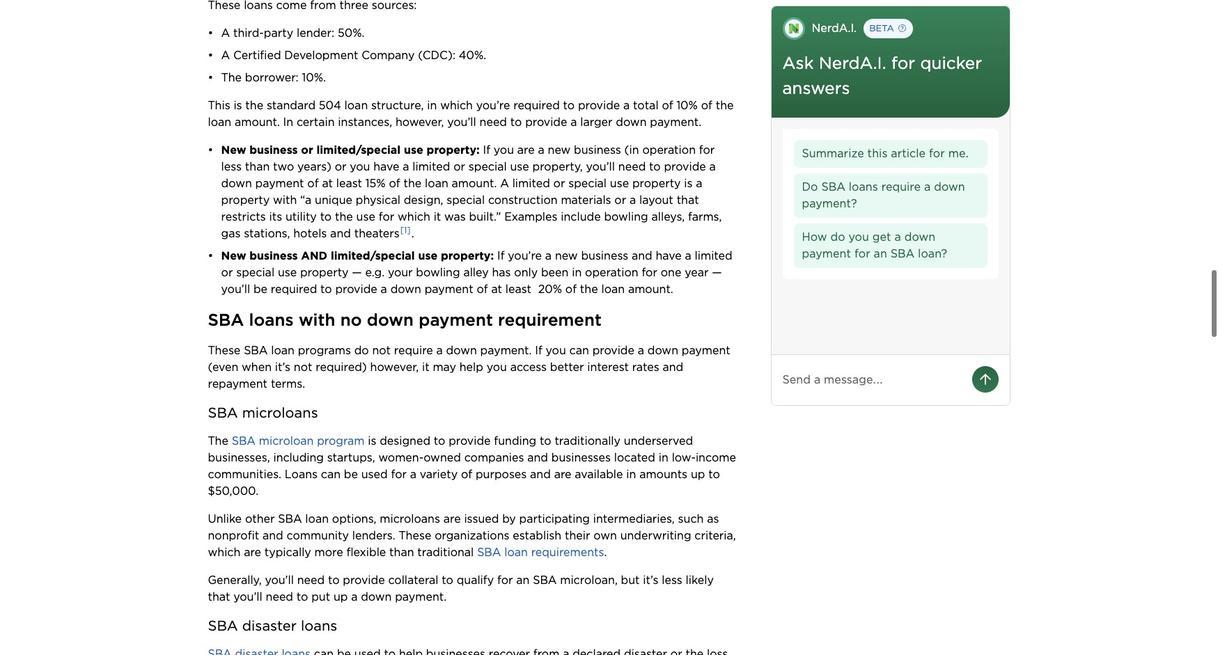 Task type: describe. For each thing, give the bounding box(es) containing it.
loan down this
[[208, 115, 231, 129]]

sba inside do sba loans require a down payment?
[[822, 180, 846, 194]]

and inside if you're a new business and have a limited or special use property — e.g. your bowling alley has only been in operation for one year — you'll be required to provide a down payment of at least  20% of the loan amount.
[[632, 249, 653, 262]]

do sba loans require a down payment?
[[802, 180, 965, 210]]

new business or limited/special use property:
[[221, 143, 483, 156]]

requirement
[[498, 310, 602, 330]]

the inside if you're a new business and have a limited or special use property — e.g. your bowling alley has only been in operation for one year — you'll be required to provide a down payment of at least  20% of the loan amount.
[[580, 283, 598, 296]]

owned
[[424, 451, 461, 464]]

this
[[208, 99, 230, 112]]

how
[[802, 231, 827, 244]]

how do you get a down payment for an sba loan? button
[[794, 224, 987, 268]]

funding
[[494, 434, 537, 448]]

how do you get a down payment for an sba loan?
[[802, 231, 948, 261]]

and inside if you are a new business (in operation for less than two years) or you have a limited or special use property, you'll need to provide a down payment of at least 15% of the loan amount. a limited or special use property is a property with "a unique physical design, special construction materials or a layout that restricts its utility to the use for which it was built." examples include bowling alleys, farms, gas stations, hotels and theaters
[[330, 227, 351, 240]]

if for new business and limited/special use property:
[[497, 249, 505, 262]]

up inside is designed to provide funding to traditionally underserved businesses, including startups, women-owned companies and businesses located in low-income communities. loans can be used for a variety of purposes and are available in amounts up to $50,000.
[[691, 468, 705, 481]]

you down this is the standard 504 loan structure, in which you're required to provide a total of 10% of the loan amount. in certain instances, however, you'll need to provide a larger down payment.
[[494, 143, 514, 156]]

than inside if you are a new business (in operation for less than two years) or you have a limited or special use property, you'll need to provide a down payment of at least 15% of the loan amount. a limited or special use property is a property with "a unique physical design, special construction materials or a layout that restricts its utility to the use for which it was built." examples include bowling alleys, farms, gas stations, hotels and theaters
[[245, 160, 270, 173]]

and inside these sba loan programs do not require a down payment. if you can provide a down payment (even when it's not required) however, it may help you access better interest rates and repayment terms.
[[663, 361, 684, 374]]

property inside if you're a new business and have a limited or special use property — e.g. your bowling alley has only been in operation for one year — you'll be required to provide a down payment of at least  20% of the loan amount.
[[300, 266, 349, 279]]

purposes
[[476, 468, 527, 481]]

physical
[[356, 193, 401, 207]]

new inside if you are a new business (in operation for less than two years) or you have a limited or special use property, you'll need to provide a down payment of at least 15% of the loan amount. a limited or special use property is a property with "a unique physical design, special construction materials or a layout that restricts its utility to the use for which it was built." examples include bowling alleys, farms, gas stations, hotels and theaters
[[548, 143, 571, 156]]

less inside if you are a new business (in operation for less than two years) or you have a limited or special use property, you'll need to provide a down payment of at least 15% of the loan amount. a limited or special use property is a property with "a unique physical design, special construction materials or a layout that restricts its utility to the use for which it was built." examples include bowling alleys, farms, gas stations, hotels and theaters
[[221, 160, 242, 173]]

loan inside these sba loan programs do not require a down payment. if you can provide a down payment (even when it's not required) however, it may help you access better interest rates and repayment terms.
[[271, 344, 295, 357]]

or up years)
[[301, 143, 313, 156]]

down inside generally, you'll need to provide collateral to qualify for an sba microloan, but it's less likely that you'll need to put up a down payment.
[[361, 590, 392, 604]]

no
[[340, 310, 362, 330]]

an inside "how do you get a down payment for an sba loan?"
[[874, 247, 887, 261]]

generally,
[[208, 574, 262, 587]]

is inside is designed to provide funding to traditionally underserved businesses, including startups, women-owned companies and businesses located in low-income communities. loans can be used for a variety of purposes and are available in amounts up to $50,000.
[[368, 434, 376, 448]]

or up least at the top left of the page
[[335, 160, 347, 173]]

special inside if you're a new business and have a limited or special use property — e.g. your bowling alley has only been in operation for one year — you'll be required to provide a down payment of at least  20% of the loan amount.
[[236, 266, 275, 279]]

down up 'help'
[[446, 344, 477, 357]]

ask nerda.i. for quicker answers
[[783, 53, 982, 98]]

gas
[[221, 227, 241, 240]]

design,
[[404, 193, 443, 207]]

down inside do sba loans require a down payment?
[[934, 180, 965, 194]]

sba loan requirements .
[[477, 546, 607, 559]]

traditionally
[[555, 434, 621, 448]]

require inside do sba loans require a down payment?
[[882, 180, 921, 194]]

if you're a new business and have a limited or special use property — e.g. your bowling alley has only been in operation for one year — you'll be required to provide a down payment of at least  20% of the loan amount.
[[221, 249, 736, 296]]

article
[[891, 147, 926, 160]]

certified
[[233, 48, 281, 62]]

do sba loans require a down payment? button
[[794, 173, 987, 218]]

two
[[273, 160, 294, 173]]

$50,000.
[[208, 485, 259, 498]]

you right 'help'
[[487, 361, 507, 374]]

collateral
[[388, 574, 439, 587]]

a inside "how do you get a down payment for an sba loan?"
[[895, 231, 901, 244]]

payment. inside these sba loan programs do not require a down payment. if you can provide a down payment (even when it's not required) however, it may help you access better interest rates and repayment terms.
[[480, 344, 532, 357]]

for down physical
[[379, 210, 394, 223]]

do inside "how do you get a down payment for an sba loan?"
[[831, 231, 845, 244]]

lenders.
[[352, 529, 396, 542]]

by
[[502, 512, 516, 526]]

startups,
[[327, 451, 375, 464]]

in inside if you're a new business and have a limited or special use property — e.g. your bowling alley has only been in operation for one year — you'll be required to provide a down payment of at least  20% of the loan amount.
[[572, 266, 582, 279]]

have inside if you are a new business (in operation for less than two years) or you have a limited or special use property, you'll need to provide a down payment of at least 15% of the loan amount. a limited or special use property is a property with "a unique physical design, special construction materials or a layout that restricts its utility to the use for which it was built." examples include bowling alleys, farms, gas stations, hotels and theaters
[[374, 160, 399, 173]]

down inside this is the standard 504 loan structure, in which you're required to provide a total of 10% of the loan amount. in certain instances, however, you'll need to provide a larger down payment.
[[616, 115, 647, 129]]

or inside if you're a new business and have a limited or special use property — e.g. your bowling alley has only been in operation for one year — you'll be required to provide a down payment of at least  20% of the loan amount.
[[221, 266, 233, 279]]

sba inside these sba loan programs do not require a down payment. if you can provide a down payment (even when it's not required) however, it may help you access better interest rates and repayment terms.
[[244, 344, 268, 357]]

the down borrower:
[[245, 99, 263, 112]]

0 horizontal spatial limited
[[413, 160, 450, 173]]

if you are a new business (in operation for less than two years) or you have a limited or special use property, you'll need to provide a down payment of at least 15% of the loan amount. a limited or special use property is a property with "a unique physical design, special construction materials or a layout that restricts its utility to the use for which it was built." examples include bowling alleys, farms, gas stations, hotels and theaters
[[221, 143, 725, 240]]

required inside if you're a new business and have a limited or special use property — e.g. your bowling alley has only been in operation for one year — you'll be required to provide a down payment of at least  20% of the loan amount.
[[271, 283, 317, 296]]

1 vertical spatial .
[[604, 546, 607, 559]]

likely
[[686, 574, 714, 587]]

0 horizontal spatial property
[[221, 193, 270, 207]]

it's inside these sba loan programs do not require a down payment. if you can provide a down payment (even when it's not required) however, it may help you access better interest rates and repayment terms.
[[275, 361, 291, 374]]

microloan
[[259, 434, 314, 448]]

payment. inside generally, you'll need to provide collateral to qualify for an sba microloan, but it's less likely that you'll need to put up a down payment.
[[395, 590, 447, 604]]

which inside if you are a new business (in operation for less than two years) or you have a limited or special use property, you'll need to provide a down payment of at least 15% of the loan amount. a limited or special use property is a property with "a unique physical design, special construction materials or a layout that restricts its utility to the use for which it was built." examples include bowling alleys, farms, gas stations, hotels and theaters
[[398, 210, 430, 223]]

bowling inside if you're a new business and have a limited or special use property — e.g. your bowling alley has only been in operation for one year — you'll be required to provide a down payment of at least  20% of the loan amount.
[[416, 266, 460, 279]]

party
[[264, 26, 293, 39]]

do inside these sba loan programs do not require a down payment. if you can provide a down payment (even when it's not required) however, it may help you access better interest rates and repayment terms.
[[354, 344, 369, 357]]

use inside if you're a new business and have a limited or special use property — e.g. your bowling alley has only been in operation for one year — you'll be required to provide a down payment of at least  20% of the loan amount.
[[278, 266, 297, 279]]

sba down repayment
[[208, 404, 238, 421]]

and down funding
[[528, 451, 548, 464]]

include
[[561, 210, 601, 223]]

provide inside is designed to provide funding to traditionally underserved businesses, including startups, women-owned companies and businesses located in low-income communities. loans can be used for a variety of purposes and are available in amounts up to $50,000.
[[449, 434, 491, 448]]

variety
[[420, 468, 458, 481]]

in inside this is the standard 504 loan structure, in which you're required to provide a total of 10% of the loan amount. in certain instances, however, you'll need to provide a larger down payment.
[[427, 99, 437, 112]]

income
[[696, 451, 736, 464]]

interest
[[587, 361, 629, 374]]

you'll inside if you are a new business (in operation for less than two years) or you have a limited or special use property, you'll need to provide a down payment of at least 15% of the loan amount. a limited or special use property is a property with "a unique physical design, special construction materials or a layout that restricts its utility to the use for which it was built." examples include bowling alleys, farms, gas stations, hotels and theaters
[[586, 160, 615, 173]]

provide inside these sba loan programs do not require a down payment. if you can provide a down payment (even when it's not required) however, it may help you access better interest rates and repayment terms.
[[593, 344, 635, 357]]

10%.
[[302, 71, 326, 84]]

materials
[[561, 193, 611, 207]]

amount. inside this is the standard 504 loan structure, in which you're required to provide a total of 10% of the loan amount. in certain instances, however, you'll need to provide a larger down payment.
[[235, 115, 280, 129]]

if inside these sba loan programs do not require a down payment. if you can provide a down payment (even when it's not required) however, it may help you access better interest rates and repayment terms.
[[535, 344, 543, 357]]

can inside these sba loan programs do not require a down payment. if you can provide a down payment (even when it's not required) however, it may help you access better interest rates and repayment terms.
[[570, 344, 589, 357]]

the right 10%
[[716, 99, 734, 112]]

down inside if you're a new business and have a limited or special use property — e.g. your bowling alley has only been in operation for one year — you'll be required to provide a down payment of at least  20% of the loan amount.
[[391, 283, 421, 296]]

and right the purposes
[[530, 468, 551, 481]]

that inside generally, you'll need to provide collateral to qualify for an sba microloan, but it's less likely that you'll need to put up a down payment.
[[208, 590, 230, 604]]

years)
[[298, 160, 331, 173]]

loan inside if you're a new business and have a limited or special use property — e.g. your bowling alley has only been in operation for one year — you'll be required to provide a down payment of at least  20% of the loan amount.
[[601, 283, 625, 296]]

loans for disaster
[[301, 618, 337, 634]]

40%.
[[459, 48, 486, 62]]

and inside unlike other sba loan options, microloans are issued by participating intermediaries, such as nonprofit and community lenders. these organizations establish their own underwriting criteria, which are typically more flexible than traditional
[[263, 529, 283, 542]]

business up two
[[250, 143, 298, 156]]

you'll down generally,
[[234, 590, 262, 604]]

used
[[361, 468, 388, 481]]

options,
[[332, 512, 377, 526]]

[1] button
[[390, 219, 421, 250]]

of right 15%
[[389, 177, 400, 190]]

or right materials
[[615, 193, 626, 207]]

summarize
[[802, 147, 864, 160]]

property: for alley
[[441, 249, 494, 262]]

you'll inside this is the standard 504 loan structure, in which you're required to provide a total of 10% of the loan amount. in certain instances, however, you'll need to provide a larger down payment.
[[447, 115, 476, 129]]

communities.
[[208, 468, 281, 481]]

which inside this is the standard 504 loan structure, in which you're required to provide a total of 10% of the loan amount. in certain instances, however, you'll need to provide a larger down payment.
[[440, 99, 473, 112]]

better
[[550, 361, 584, 374]]

as
[[707, 512, 719, 526]]

business inside if you are a new business (in operation for less than two years) or you have a limited or special use property, you'll need to provide a down payment of at least 15% of the loan amount. a limited or special use property is a property with "a unique physical design, special construction materials or a layout that restricts its utility to the use for which it was built." examples include bowling alleys, farms, gas stations, hotels and theaters
[[574, 143, 621, 156]]

special up construction
[[469, 160, 507, 173]]

new for or
[[221, 249, 246, 262]]

sba down organizations
[[477, 546, 501, 559]]

these inside unlike other sba loan options, microloans are issued by participating intermediaries, such as nonprofit and community lenders. these organizations establish their own underwriting criteria, which are typically more flexible than traditional
[[399, 529, 431, 542]]

year
[[685, 266, 709, 279]]

amount. inside if you're a new business and have a limited or special use property — e.g. your bowling alley has only been in operation for one year — you'll be required to provide a down payment of at least  20% of the loan amount.
[[628, 283, 673, 296]]

for inside "how do you get a down payment for an sba loan?"
[[855, 247, 871, 261]]

certain
[[297, 115, 335, 129]]

15%
[[366, 177, 386, 190]]

the down unique
[[335, 210, 353, 223]]

hotels
[[293, 227, 327, 240]]

a inside is designed to provide funding to traditionally underserved businesses, including startups, women-owned companies and businesses located in low-income communities. loans can be used for a variety of purposes and are available in amounts up to $50,000.
[[410, 468, 417, 481]]

only
[[514, 266, 538, 279]]

typically
[[265, 546, 311, 559]]

unlike
[[208, 512, 242, 526]]

0 vertical spatial nerda.i.
[[812, 22, 857, 35]]

for up farms, at right top
[[699, 143, 715, 156]]

of inside is designed to provide funding to traditionally underserved businesses, including startups, women-owned companies and businesses located in low-income communities. loans can be used for a variety of purposes and are available in amounts up to $50,000.
[[461, 468, 472, 481]]

property,
[[533, 160, 583, 173]]

third-
[[233, 26, 264, 39]]

are down "nonprofit"
[[244, 546, 261, 559]]

you down new business or limited/special use property:
[[350, 160, 370, 173]]

provide inside generally, you'll need to provide collateral to qualify for an sba microloan, but it's less likely that you'll need to put up a down payment.
[[343, 574, 385, 587]]

10%
[[677, 99, 698, 112]]

programs
[[298, 344, 351, 357]]

was
[[445, 210, 466, 223]]

amount. inside if you are a new business (in operation for less than two years) or you have a limited or special use property, you'll need to provide a down payment of at least 15% of the loan amount. a limited or special use property is a property with "a unique physical design, special construction materials or a layout that restricts its utility to the use for which it was built." examples include bowling alleys, farms, gas stations, hotels and theaters
[[452, 177, 497, 190]]

0 horizontal spatial microloans
[[242, 404, 318, 421]]

underwriting
[[620, 529, 691, 542]]

a third-party lender: 50%.
[[221, 26, 365, 39]]

provide up larger
[[578, 99, 620, 112]]

loan inside unlike other sba loan options, microloans are issued by participating intermediaries, such as nonprofit and community lenders. these organizations establish their own underwriting criteria, which are typically more flexible than traditional
[[305, 512, 329, 526]]

more information about beta image
[[864, 17, 915, 39]]

however, inside these sba loan programs do not require a down payment. if you can provide a down payment (even when it's not required) however, it may help you access better interest rates and repayment terms.
[[370, 361, 419, 374]]

of down alley
[[477, 283, 488, 296]]

the borrower: 10%.
[[221, 71, 326, 84]]

payment?
[[802, 197, 857, 210]]

20%
[[538, 283, 562, 296]]

504
[[319, 99, 341, 112]]

less inside generally, you'll need to provide collateral to qualify for an sba microloan, but it's less likely that you'll need to put up a down payment.
[[662, 574, 683, 587]]

put
[[311, 590, 330, 604]]

are inside is designed to provide funding to traditionally underserved businesses, including startups, women-owned companies and businesses located in low-income communities. loans can be used for a variety of purposes and are available in amounts up to $50,000.
[[554, 468, 572, 481]]

summarize this article for me.
[[802, 147, 969, 160]]

for inside button
[[929, 147, 945, 160]]

have inside if you're a new business and have a limited or special use property — e.g. your bowling alley has only been in operation for one year — you'll be required to provide a down payment of at least  20% of the loan amount.
[[656, 249, 682, 262]]

the up design,
[[404, 177, 422, 190]]

loan up instances,
[[345, 99, 368, 112]]

a for a third-party lender: 50%.
[[221, 26, 230, 39]]

located
[[614, 451, 656, 464]]

women-
[[379, 451, 424, 464]]

provide up property,
[[525, 115, 567, 129]]

a inside if you are a new business (in operation for less than two years) or you have a limited or special use property, you'll need to provide a down payment of at least 15% of the loan amount. a limited or special use property is a property with "a unique physical design, special construction materials or a layout that restricts its utility to the use for which it was built." examples include bowling alleys, farms, gas stations, hotels and theaters
[[500, 177, 509, 190]]

loan down "establish"
[[504, 546, 528, 559]]

construction
[[488, 193, 558, 207]]

of right 10%
[[701, 99, 713, 112]]

special up the was
[[447, 193, 485, 207]]

bowling inside if you are a new business (in operation for less than two years) or you have a limited or special use property, you'll need to provide a down payment of at least 15% of the loan amount. a limited or special use property is a property with "a unique physical design, special construction materials or a layout that restricts its utility to the use for which it was built." examples include bowling alleys, farms, gas stations, hotels and theaters
[[604, 210, 648, 223]]

need inside if you are a new business (in operation for less than two years) or you have a limited or special use property, you'll need to provide a down payment of at least 15% of the loan amount. a limited or special use property is a property with "a unique physical design, special construction materials or a layout that restricts its utility to the use for which it was built." examples include bowling alleys, farms, gas stations, hotels and theaters
[[618, 160, 646, 173]]

it inside if you are a new business (in operation for less than two years) or you have a limited or special use property, you'll need to provide a down payment of at least 15% of the loan amount. a limited or special use property is a property with "a unique physical design, special construction materials or a layout that restricts its utility to the use for which it was built." examples include bowling alleys, farms, gas stations, hotels and theaters
[[434, 210, 441, 223]]

intermediaries,
[[593, 512, 675, 526]]

total
[[633, 99, 659, 112]]

least
[[336, 177, 362, 190]]

microloans inside unlike other sba loan options, microloans are issued by participating intermediaries, such as nonprofit and community lenders. these organizations establish their own underwriting criteria, which are typically more flexible than traditional
[[380, 512, 440, 526]]

0 vertical spatial not
[[372, 344, 391, 357]]

loans
[[285, 468, 318, 481]]

a certified development company (cdc): 40%.
[[221, 48, 486, 62]]

has
[[492, 266, 511, 279]]

rates
[[632, 361, 660, 374]]

borrower:
[[245, 71, 299, 84]]

1 vertical spatial with
[[299, 310, 335, 330]]

you'll down typically on the left bottom of page
[[265, 574, 294, 587]]

in down located
[[626, 468, 636, 481]]



Task type: locate. For each thing, give the bounding box(es) containing it.
these
[[208, 344, 241, 357], [399, 529, 431, 542]]

quicker
[[921, 53, 982, 73]]

property down and
[[300, 266, 349, 279]]

. right [1]
[[411, 227, 414, 240]]

can inside is designed to provide funding to traditionally underserved businesses, including startups, women-owned companies and businesses located in low-income communities. loans can be used for a variety of purposes and are available in amounts up to $50,000.
[[321, 468, 341, 481]]

been
[[541, 266, 569, 279]]

their
[[565, 529, 590, 542]]

and right rates
[[663, 361, 684, 374]]

if for new business or limited/special use property:
[[483, 143, 490, 156]]

0 horizontal spatial at
[[322, 177, 333, 190]]

2 vertical spatial is
[[368, 434, 376, 448]]

0 horizontal spatial can
[[321, 468, 341, 481]]

payment. inside this is the standard 504 loan structure, in which you're required to provide a total of 10% of the loan amount. in certain instances, however, you'll need to provide a larger down payment.
[[650, 115, 702, 129]]

1 vertical spatial which
[[398, 210, 430, 223]]

1 vertical spatial new
[[555, 249, 578, 262]]

sba microloans
[[208, 404, 318, 421]]

down down collateral
[[361, 590, 392, 604]]

stations,
[[244, 227, 290, 240]]

provide up layout
[[664, 160, 706, 173]]

limited/special for e.g.
[[331, 249, 415, 262]]

other
[[245, 512, 275, 526]]

1 horizontal spatial limited
[[512, 177, 550, 190]]

or up the was
[[454, 160, 465, 173]]

and
[[301, 249, 328, 262]]

0 vertical spatial loans
[[849, 180, 878, 194]]

ask
[[783, 53, 814, 73]]

1 vertical spatial an
[[516, 574, 530, 587]]

access
[[510, 361, 547, 374]]

when
[[242, 361, 272, 374]]

1 vertical spatial required
[[271, 283, 317, 296]]

underserved
[[624, 434, 693, 448]]

0 horizontal spatial these
[[208, 344, 241, 357]]

it
[[434, 210, 441, 223], [422, 361, 430, 374]]

less
[[221, 160, 242, 173], [662, 574, 683, 587]]

Message Entry text field
[[783, 372, 961, 389]]

restricts
[[221, 210, 266, 223]]

for left 'me.'
[[929, 147, 945, 160]]

you inside "how do you get a down payment for an sba loan?"
[[849, 231, 869, 244]]

of right 20%
[[566, 283, 577, 296]]

1 horizontal spatial than
[[389, 546, 414, 559]]

one
[[661, 266, 682, 279]]

new business and limited/special use property:
[[221, 249, 494, 262]]

the
[[245, 99, 263, 112], [716, 99, 734, 112], [404, 177, 422, 190], [335, 210, 353, 223], [580, 283, 598, 296]]

you'll up materials
[[586, 160, 615, 173]]

sba up payment?
[[822, 180, 846, 194]]

of left 10%
[[662, 99, 673, 112]]

down inside "how do you get a down payment for an sba loan?"
[[905, 231, 936, 244]]

0 horizontal spatial which
[[208, 546, 241, 559]]

1 horizontal spatial if
[[497, 249, 505, 262]]

loans for sba
[[849, 180, 878, 194]]

help
[[460, 361, 483, 374]]

with up programs
[[299, 310, 335, 330]]

limited/special for you
[[317, 143, 401, 156]]

2 vertical spatial limited
[[695, 249, 733, 262]]

repayment
[[208, 377, 268, 390]]

program
[[317, 434, 365, 448]]

participating
[[519, 512, 590, 526]]

the for the borrower: 10%.
[[221, 71, 242, 84]]

1 horizontal spatial bowling
[[604, 210, 648, 223]]

2 vertical spatial which
[[208, 546, 241, 559]]

you're inside if you're a new business and have a limited or special use property — e.g. your bowling alley has only been in operation for one year — you'll be required to provide a down payment of at least  20% of the loan amount.
[[508, 249, 542, 262]]

are inside if you are a new business (in operation for less than two years) or you have a limited or special use property, you'll need to provide a down payment of at least 15% of the loan amount. a limited or special use property is a property with "a unique physical design, special construction materials or a layout that restricts its utility to the use for which it was built." examples include bowling alleys, farms, gas stations, hotels and theaters
[[517, 143, 535, 156]]

a left the certified
[[221, 48, 230, 62]]

1 vertical spatial loans
[[249, 310, 294, 330]]

1 — from the left
[[352, 266, 362, 279]]

community
[[287, 529, 349, 542]]

at down has
[[491, 283, 502, 296]]

down up rates
[[648, 344, 679, 357]]

development
[[284, 48, 358, 62]]

1 horizontal spatial —
[[712, 266, 722, 279]]

1 horizontal spatial payment.
[[480, 344, 532, 357]]

0 horizontal spatial payment.
[[395, 590, 447, 604]]

new
[[221, 143, 246, 156], [221, 249, 246, 262]]

up
[[691, 468, 705, 481], [334, 590, 348, 604]]

or down property,
[[554, 177, 565, 190]]

2 vertical spatial if
[[535, 344, 543, 357]]

0 vertical spatial with
[[273, 193, 297, 207]]

payment inside if you're a new business and have a limited or special use property — e.g. your bowling alley has only been in operation for one year — you'll be required to provide a down payment of at least  20% of the loan amount.
[[425, 283, 473, 296]]

provide inside if you are a new business (in operation for less than two years) or you have a limited or special use property, you'll need to provide a down payment of at least 15% of the loan amount. a limited or special use property is a property with "a unique physical design, special construction materials or a layout that restricts its utility to the use for which it was built." examples include bowling alleys, farms, gas stations, hotels and theaters
[[664, 160, 706, 173]]

required inside this is the standard 504 loan structure, in which you're required to provide a total of 10% of the loan amount. in certain instances, however, you'll need to provide a larger down payment.
[[514, 99, 560, 112]]

property up restricts
[[221, 193, 270, 207]]

sba disaster loans
[[208, 618, 337, 634]]

1 horizontal spatial microloans
[[380, 512, 440, 526]]

0 horizontal spatial do
[[354, 344, 369, 357]]

. down own
[[604, 546, 607, 559]]

with inside if you are a new business (in operation for less than two years) or you have a limited or special use property, you'll need to provide a down payment of at least 15% of the loan amount. a limited or special use property is a property with "a unique physical design, special construction materials or a layout that restricts its utility to the use for which it was built." examples include bowling alleys, farms, gas stations, hotels and theaters
[[273, 193, 297, 207]]

with up its
[[273, 193, 297, 207]]

of down years)
[[307, 177, 319, 190]]

0 horizontal spatial it's
[[275, 361, 291, 374]]

do
[[831, 231, 845, 244], [354, 344, 369, 357]]

need inside this is the standard 504 loan structure, in which you're required to provide a total of 10% of the loan amount. in certain instances, however, you'll need to provide a larger down payment.
[[480, 115, 507, 129]]

payment.
[[650, 115, 702, 129], [480, 344, 532, 357], [395, 590, 447, 604]]

down right no at left
[[367, 310, 414, 330]]

if inside if you are a new business (in operation for less than two years) or you have a limited or special use property, you'll need to provide a down payment of at least 15% of the loan amount. a limited or special use property is a property with "a unique physical design, special construction materials or a layout that restricts its utility to the use for which it was built." examples include bowling alleys, farms, gas stations, hotels and theaters
[[483, 143, 490, 156]]

that inside if you are a new business (in operation for less than two years) or you have a limited or special use property, you'll need to provide a down payment of at least 15% of the loan amount. a limited or special use property is a property with "a unique physical design, special construction materials or a layout that restricts its utility to the use for which it was built." examples include bowling alleys, farms, gas stations, hotels and theaters
[[677, 193, 699, 207]]

1 vertical spatial limited
[[512, 177, 550, 190]]

—
[[352, 266, 362, 279], [712, 266, 722, 279]]

can up better
[[570, 344, 589, 357]]

an inside generally, you'll need to provide collateral to qualify for an sba microloan, but it's less likely that you'll need to put up a down payment.
[[516, 574, 530, 587]]

0 horizontal spatial have
[[374, 160, 399, 173]]

property: up alley
[[441, 249, 494, 262]]

0 vertical spatial a
[[221, 26, 230, 39]]

1 horizontal spatial property
[[300, 266, 349, 279]]

0 vertical spatial require
[[882, 180, 921, 194]]

0 vertical spatial property
[[633, 177, 681, 190]]

be down stations,
[[253, 283, 268, 296]]

the sba microloan program
[[208, 434, 365, 448]]

business inside if you're a new business and have a limited or special use property — e.g. your bowling alley has only been in operation for one year — you'll be required to provide a down payment of at least  20% of the loan amount.
[[581, 249, 628, 262]]

however, inside this is the standard 504 loan structure, in which you're required to provide a total of 10% of the loan amount. in certain instances, however, you'll need to provide a larger down payment.
[[396, 115, 444, 129]]

0 horizontal spatial up
[[334, 590, 348, 604]]

a up construction
[[500, 177, 509, 190]]

0 vertical spatial new
[[548, 143, 571, 156]]

at inside if you are a new business (in operation for less than two years) or you have a limited or special use property, you'll need to provide a down payment of at least 15% of the loan amount. a limited or special use property is a property with "a unique physical design, special construction materials or a layout that restricts its utility to the use for which it was built." examples include bowling alleys, farms, gas stations, hotels and theaters
[[322, 177, 333, 190]]

1 vertical spatial have
[[656, 249, 682, 262]]

payment inside if you are a new business (in operation for less than two years) or you have a limited or special use property, you'll need to provide a down payment of at least 15% of the loan amount. a limited or special use property is a property with "a unique physical design, special construction materials or a layout that restricts its utility to the use for which it was built." examples include bowling alleys, farms, gas stations, hotels and theaters
[[255, 177, 304, 190]]

for inside if you're a new business and have a limited or special use property — e.g. your bowling alley has only been in operation for one year — you'll be required to provide a down payment of at least  20% of the loan amount.
[[642, 266, 658, 279]]

it's right but
[[643, 574, 659, 587]]

0 horizontal spatial than
[[245, 160, 270, 173]]

down down your in the left of the page
[[391, 283, 421, 296]]

it left the was
[[434, 210, 441, 223]]

it inside these sba loan programs do not require a down payment. if you can provide a down payment (even when it's not required) however, it may help you access better interest rates and repayment terms.
[[422, 361, 430, 374]]

1 vertical spatial it's
[[643, 574, 659, 587]]

0 vertical spatial however,
[[396, 115, 444, 129]]

sba inside "how do you get a down payment for an sba loan?"
[[891, 247, 915, 261]]

payment inside "how do you get a down payment for an sba loan?"
[[802, 247, 851, 261]]

(in
[[625, 143, 639, 156]]

property up layout
[[633, 177, 681, 190]]

required up property,
[[514, 99, 560, 112]]

2 horizontal spatial if
[[535, 344, 543, 357]]

limited up construction
[[512, 177, 550, 190]]

1 horizontal spatial loans
[[301, 618, 337, 634]]

you up better
[[546, 344, 566, 357]]

0 horizontal spatial with
[[273, 193, 297, 207]]

these up traditional on the left bottom of the page
[[399, 529, 431, 542]]

sba inside unlike other sba loan options, microloans are issued by participating intermediaries, such as nonprofit and community lenders. these organizations establish their own underwriting criteria, which are typically more flexible than traditional
[[278, 512, 302, 526]]

"a
[[300, 193, 312, 207]]

at inside if you're a new business and have a limited or special use property — e.g. your bowling alley has only been in operation for one year — you'll be required to provide a down payment of at least  20% of the loan amount.
[[491, 283, 502, 296]]

sba inside generally, you'll need to provide collateral to qualify for an sba microloan, but it's less likely that you'll need to put up a down payment.
[[533, 574, 557, 587]]

loans down 'put'
[[301, 618, 337, 634]]

1 vertical spatial at
[[491, 283, 502, 296]]

0 horizontal spatial .
[[411, 227, 414, 240]]

your
[[388, 266, 413, 279]]

.
[[411, 227, 414, 240], [604, 546, 607, 559]]

up inside generally, you'll need to provide collateral to qualify for an sba microloan, but it's less likely that you'll need to put up a down payment.
[[334, 590, 348, 604]]

0 vertical spatial the
[[221, 71, 242, 84]]

1 vertical spatial new
[[221, 249, 246, 262]]

more
[[315, 546, 343, 559]]

sba down sba loan requirements .
[[533, 574, 557, 587]]

loans inside do sba loans require a down payment?
[[849, 180, 878, 194]]

however, down structure,
[[396, 115, 444, 129]]

if inside if you're a new business and have a limited or special use property — e.g. your bowling alley has only been in operation for one year — you'll be required to provide a down payment of at least  20% of the loan amount.
[[497, 249, 505, 262]]

1 horizontal spatial which
[[398, 210, 430, 223]]

0 horizontal spatial amount.
[[235, 115, 280, 129]]

you'll inside if you're a new business and have a limited or special use property — e.g. your bowling alley has only been in operation for one year — you'll be required to provide a down payment of at least  20% of the loan amount.
[[221, 283, 250, 296]]

to inside if you're a new business and have a limited or special use property — e.g. your bowling alley has only been in operation for one year — you'll be required to provide a down payment of at least  20% of the loan amount.
[[321, 283, 332, 296]]

it's inside generally, you'll need to provide collateral to qualify for an sba microloan, but it's less likely that you'll need to put up a down payment.
[[643, 574, 659, 587]]

structure,
[[371, 99, 424, 112]]

2 horizontal spatial which
[[440, 99, 473, 112]]

an
[[874, 247, 887, 261], [516, 574, 530, 587]]

theaters
[[354, 227, 400, 240]]

if up access
[[535, 344, 543, 357]]

business down stations,
[[250, 249, 298, 262]]

qualify
[[457, 574, 494, 587]]

these sba loan programs do not require a down payment. if you can provide a down payment (even when it's not required) however, it may help you access better interest rates and repayment terms.
[[208, 344, 734, 390]]

available
[[575, 468, 623, 481]]

0 vertical spatial microloans
[[242, 404, 318, 421]]

not down sba loans with no down payment requirement
[[372, 344, 391, 357]]

1 horizontal spatial at
[[491, 283, 502, 296]]

[1]
[[400, 225, 411, 236]]

1 horizontal spatial an
[[874, 247, 887, 261]]

and down other
[[263, 529, 283, 542]]

0 vertical spatial payment.
[[650, 115, 702, 129]]

special up materials
[[569, 177, 607, 190]]

0 vertical spatial at
[[322, 177, 333, 190]]

in right structure,
[[427, 99, 437, 112]]

of
[[662, 99, 673, 112], [701, 99, 713, 112], [307, 177, 319, 190], [389, 177, 400, 190], [477, 283, 488, 296], [566, 283, 577, 296], [461, 468, 472, 481]]

0 vertical spatial can
[[570, 344, 589, 357]]

that up farms, at right top
[[677, 193, 699, 207]]

property: for limited
[[427, 143, 480, 156]]

for inside is designed to provide funding to traditionally underserved businesses, including startups, women-owned companies and businesses located in low-income communities. loans can be used for a variety of purposes and are available in amounts up to $50,000.
[[391, 468, 407, 481]]

1 vertical spatial property:
[[441, 249, 494, 262]]

new
[[548, 143, 571, 156], [555, 249, 578, 262]]

operation inside if you are a new business (in operation for less than two years) or you have a limited or special use property, you'll need to provide a down payment of at least 15% of the loan amount. a limited or special use property is a property with "a unique physical design, special construction materials or a layout that restricts its utility to the use for which it was built." examples include bowling alleys, farms, gas stations, hotels and theaters
[[643, 143, 696, 156]]

is
[[234, 99, 242, 112], [684, 177, 693, 190], [368, 434, 376, 448]]

0 horizontal spatial is
[[234, 99, 242, 112]]

0 horizontal spatial bowling
[[416, 266, 460, 279]]

are up organizations
[[444, 512, 461, 526]]

2 vertical spatial a
[[500, 177, 509, 190]]

be inside is designed to provide funding to traditionally underserved businesses, including startups, women-owned companies and businesses located in low-income communities. loans can be used for a variety of purposes and are available in amounts up to $50,000.
[[344, 468, 358, 481]]

terms.
[[271, 377, 305, 390]]

new up property,
[[548, 143, 571, 156]]

a inside generally, you'll need to provide collateral to qualify for an sba microloan, but it's less likely that you'll need to put up a down payment.
[[351, 590, 358, 604]]

sba up (even
[[208, 310, 244, 330]]

sba loan requirements link
[[477, 546, 604, 559]]

you left the get
[[849, 231, 869, 244]]

the for the sba microloan program
[[208, 434, 228, 448]]

0 vertical spatial new
[[221, 143, 246, 156]]

payment. down collateral
[[395, 590, 447, 604]]

2 horizontal spatial limited
[[695, 249, 733, 262]]

loan right 20%
[[601, 283, 625, 296]]

a inside do sba loans require a down payment?
[[924, 180, 931, 194]]

new down this
[[221, 143, 246, 156]]

0 horizontal spatial it
[[422, 361, 430, 374]]

property:
[[427, 143, 480, 156], [441, 249, 494, 262]]

in up amounts
[[659, 451, 669, 464]]

generally, you'll need to provide collateral to qualify for an sba microloan, but it's less likely that you'll need to put up a down payment.
[[208, 574, 717, 604]]

than inside unlike other sba loan options, microloans are issued by participating intermediaries, such as nonprofit and community lenders. these organizations establish their own underwriting criteria, which are typically more flexible than traditional
[[389, 546, 414, 559]]

you're inside this is the standard 504 loan structure, in which you're required to provide a total of 10% of the loan amount. in certain instances, however, you'll need to provide a larger down payment.
[[476, 99, 510, 112]]

0 horizontal spatial be
[[253, 283, 268, 296]]

2 horizontal spatial is
[[684, 177, 693, 190]]

and down alleys,
[[632, 249, 653, 262]]

require down sba loans with no down payment requirement
[[394, 344, 433, 357]]

0 vertical spatial up
[[691, 468, 705, 481]]

1 horizontal spatial with
[[299, 310, 335, 330]]

loan inside if you are a new business (in operation for less than two years) or you have a limited or special use property, you'll need to provide a down payment of at least 15% of the loan amount. a limited or special use property is a property with "a unique physical design, special construction materials or a layout that restricts its utility to the use for which it was built." examples include bowling alleys, farms, gas stations, hotels and theaters
[[425, 177, 448, 190]]

it's up terms.
[[275, 361, 291, 374]]

1 vertical spatial if
[[497, 249, 505, 262]]

the up businesses,
[[208, 434, 228, 448]]

the right 20%
[[580, 283, 598, 296]]

this
[[868, 147, 888, 160]]

amounts
[[640, 468, 688, 481]]

1 vertical spatial bowling
[[416, 266, 460, 279]]

sba loans with no down payment requirement
[[208, 310, 602, 330]]

1 horizontal spatial less
[[662, 574, 683, 587]]

establish
[[513, 529, 562, 542]]

if down this is the standard 504 loan structure, in which you're required to provide a total of 10% of the loan amount. in certain instances, however, you'll need to provide a larger down payment.
[[483, 143, 490, 156]]

down inside if you are a new business (in operation for less than two years) or you have a limited or special use property, you'll need to provide a down payment of at least 15% of the loan amount. a limited or special use property is a property with "a unique physical design, special construction materials or a layout that restricts its utility to the use for which it was built." examples include bowling alleys, farms, gas stations, hotels and theaters
[[221, 177, 252, 190]]

microloans
[[242, 404, 318, 421], [380, 512, 440, 526]]

down down 'me.'
[[934, 180, 965, 194]]

is right this
[[234, 99, 242, 112]]

it's
[[275, 361, 291, 374], [643, 574, 659, 587]]

sba up businesses,
[[232, 434, 256, 448]]

sba down the get
[[891, 247, 915, 261]]

which down the 40%.
[[440, 99, 473, 112]]

have up one
[[656, 249, 682, 262]]

2 horizontal spatial loans
[[849, 180, 878, 194]]

sba up when
[[244, 344, 268, 357]]

loan
[[345, 99, 368, 112], [208, 115, 231, 129], [425, 177, 448, 190], [601, 283, 625, 296], [271, 344, 295, 357], [305, 512, 329, 526], [504, 546, 528, 559]]

1 horizontal spatial have
[[656, 249, 682, 262]]

1 horizontal spatial can
[[570, 344, 589, 357]]

this is the standard 504 loan structure, in which you're required to provide a total of 10% of the loan amount. in certain instances, however, you'll need to provide a larger down payment.
[[208, 99, 737, 129]]

(cdc):
[[418, 48, 456, 62]]

you're up only
[[508, 249, 542, 262]]

company
[[362, 48, 415, 62]]

1 vertical spatial be
[[344, 468, 358, 481]]

0 horizontal spatial less
[[221, 160, 242, 173]]

are down businesses
[[554, 468, 572, 481]]

loan up when
[[271, 344, 295, 357]]

2 — from the left
[[712, 266, 722, 279]]

0 horizontal spatial required
[[271, 283, 317, 296]]

or down gas
[[221, 266, 233, 279]]

1 vertical spatial do
[[354, 344, 369, 357]]

1 vertical spatial that
[[208, 590, 230, 604]]

2 new from the top
[[221, 249, 246, 262]]

1 horizontal spatial not
[[372, 344, 391, 357]]

provide up companies
[[449, 434, 491, 448]]

0 vertical spatial it's
[[275, 361, 291, 374]]

than left two
[[245, 160, 270, 173]]

1 vertical spatial require
[[394, 344, 433, 357]]

beta
[[869, 23, 894, 34]]

is inside if you are a new business (in operation for less than two years) or you have a limited or special use property, you'll need to provide a down payment of at least 15% of the loan amount. a limited or special use property is a property with "a unique physical design, special construction materials or a layout that restricts its utility to the use for which it was built." examples include bowling alleys, farms, gas stations, hotels and theaters
[[684, 177, 693, 190]]

instances,
[[338, 115, 392, 129]]

new for less
[[221, 143, 246, 156]]

provide down 'e.g.'
[[335, 283, 377, 296]]

that down generally,
[[208, 590, 230, 604]]

businesses,
[[208, 451, 270, 464]]

— right the "year"
[[712, 266, 722, 279]]

larger
[[581, 115, 613, 129]]

down down total at the top
[[616, 115, 647, 129]]

new inside if you're a new business and have a limited or special use property — e.g. your bowling alley has only been in operation for one year — you'll be required to provide a down payment of at least  20% of the loan amount.
[[555, 249, 578, 262]]

sba left disaster at left bottom
[[208, 618, 238, 634]]

can
[[570, 344, 589, 357], [321, 468, 341, 481]]

is up "startups,"
[[368, 434, 376, 448]]

1 vertical spatial up
[[334, 590, 348, 604]]

0 vertical spatial .
[[411, 227, 414, 240]]

sba right other
[[278, 512, 302, 526]]

low-
[[672, 451, 696, 464]]

for inside ask nerda.i. for quicker answers
[[892, 53, 915, 73]]

1 vertical spatial less
[[662, 574, 683, 587]]

limited inside if you're a new business and have a limited or special use property — e.g. your bowling alley has only been in operation for one year — you'll be required to provide a down payment of at least  20% of the loan amount.
[[695, 249, 733, 262]]

1 vertical spatial payment.
[[480, 344, 532, 357]]

payment inside these sba loan programs do not require a down payment. if you can provide a down payment (even when it's not required) however, it may help you access better interest rates and repayment terms.
[[682, 344, 731, 357]]

1 horizontal spatial is
[[368, 434, 376, 448]]

at
[[322, 177, 333, 190], [491, 283, 502, 296]]

business down include
[[581, 249, 628, 262]]

require down article
[[882, 180, 921, 194]]

1 horizontal spatial require
[[882, 180, 921, 194]]

provide inside if you're a new business and have a limited or special use property — e.g. your bowling alley has only been in operation for one year — you'll be required to provide a down payment of at least  20% of the loan amount.
[[335, 283, 377, 296]]

0 horizontal spatial not
[[294, 361, 312, 374]]

0 vertical spatial if
[[483, 143, 490, 156]]

limited up design,
[[413, 160, 450, 173]]

which inside unlike other sba loan options, microloans are issued by participating intermediaries, such as nonprofit and community lenders. these organizations establish their own underwriting criteria, which are typically more flexible than traditional
[[208, 546, 241, 559]]

0 vertical spatial these
[[208, 344, 241, 357]]

have
[[374, 160, 399, 173], [656, 249, 682, 262]]

is inside this is the standard 504 loan structure, in which you're required to provide a total of 10% of the loan amount. in certain instances, however, you'll need to provide a larger down payment.
[[234, 99, 242, 112]]

bowling down layout
[[604, 210, 648, 223]]

up right 'put'
[[334, 590, 348, 604]]

loan up community
[[305, 512, 329, 526]]

nerda.i. inside ask nerda.i. for quicker answers
[[819, 53, 887, 73]]

0 vertical spatial property:
[[427, 143, 480, 156]]

1 new from the top
[[221, 143, 246, 156]]

sba microloan program link
[[232, 434, 365, 448]]

2 vertical spatial property
[[300, 266, 349, 279]]

be inside if you're a new business and have a limited or special use property — e.g. your bowling alley has only been in operation for one year — you'll be required to provide a down payment of at least  20% of the loan amount.
[[253, 283, 268, 296]]

business down larger
[[574, 143, 621, 156]]

limited up the "year"
[[695, 249, 733, 262]]

its
[[269, 210, 282, 223]]

an down the get
[[874, 247, 887, 261]]

you'll down the 40%.
[[447, 115, 476, 129]]

nerda.i. up 'answers'
[[819, 53, 887, 73]]

in
[[283, 115, 293, 129]]

a for a certified development company (cdc): 40%.
[[221, 48, 230, 62]]

1 horizontal spatial it
[[434, 210, 441, 223]]

0 vertical spatial it
[[434, 210, 441, 223]]

0 vertical spatial operation
[[643, 143, 696, 156]]

1 vertical spatial property
[[221, 193, 270, 207]]

designed
[[380, 434, 431, 448]]

1 horizontal spatial required
[[514, 99, 560, 112]]

operation inside if you're a new business and have a limited or special use property — e.g. your bowling alley has only been in operation for one year — you'll be required to provide a down payment of at least  20% of the loan amount.
[[585, 266, 639, 279]]

0 vertical spatial is
[[234, 99, 242, 112]]

0 horizontal spatial that
[[208, 590, 230, 604]]

1 vertical spatial you're
[[508, 249, 542, 262]]

1 horizontal spatial these
[[399, 529, 431, 542]]

layout
[[640, 193, 674, 207]]

1 vertical spatial can
[[321, 468, 341, 481]]

these inside these sba loan programs do not require a down payment. if you can provide a down payment (even when it's not required) however, it may help you access better interest rates and repayment terms.
[[208, 344, 241, 357]]



Task type: vqa. For each thing, say whether or not it's contained in the screenshot.
Cash-
no



